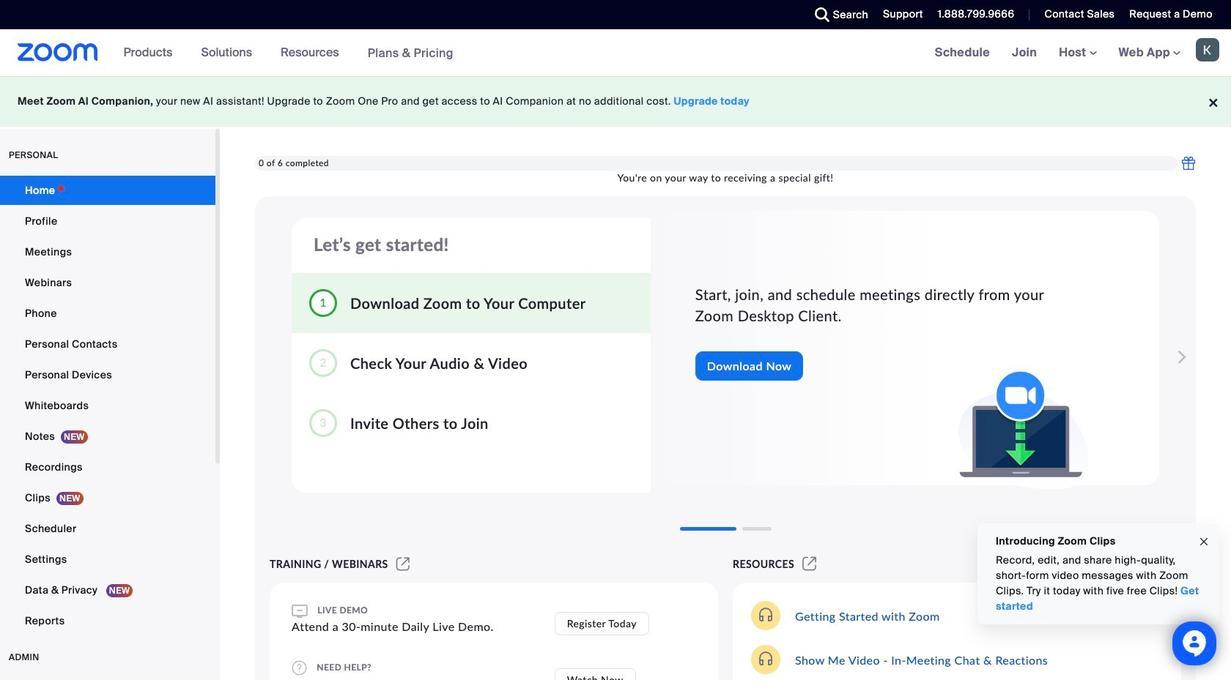 Task type: locate. For each thing, give the bounding box(es) containing it.
0 horizontal spatial window new image
[[394, 558, 412, 571]]

next image
[[1170, 343, 1191, 372]]

window new image
[[394, 558, 412, 571], [800, 558, 819, 571]]

meetings navigation
[[924, 29, 1231, 77]]

zoom logo image
[[18, 43, 98, 62]]

1 horizontal spatial window new image
[[800, 558, 819, 571]]

banner
[[0, 29, 1231, 77]]

2 window new image from the left
[[800, 558, 819, 571]]

1 window new image from the left
[[394, 558, 412, 571]]

personal menu menu
[[0, 176, 215, 638]]

footer
[[0, 76, 1231, 127]]

close image
[[1198, 534, 1210, 551]]



Task type: vqa. For each thing, say whether or not it's contained in the screenshot.
window new icon
yes



Task type: describe. For each thing, give the bounding box(es) containing it.
profile picture image
[[1196, 38, 1219, 62]]

product information navigation
[[113, 29, 465, 77]]



